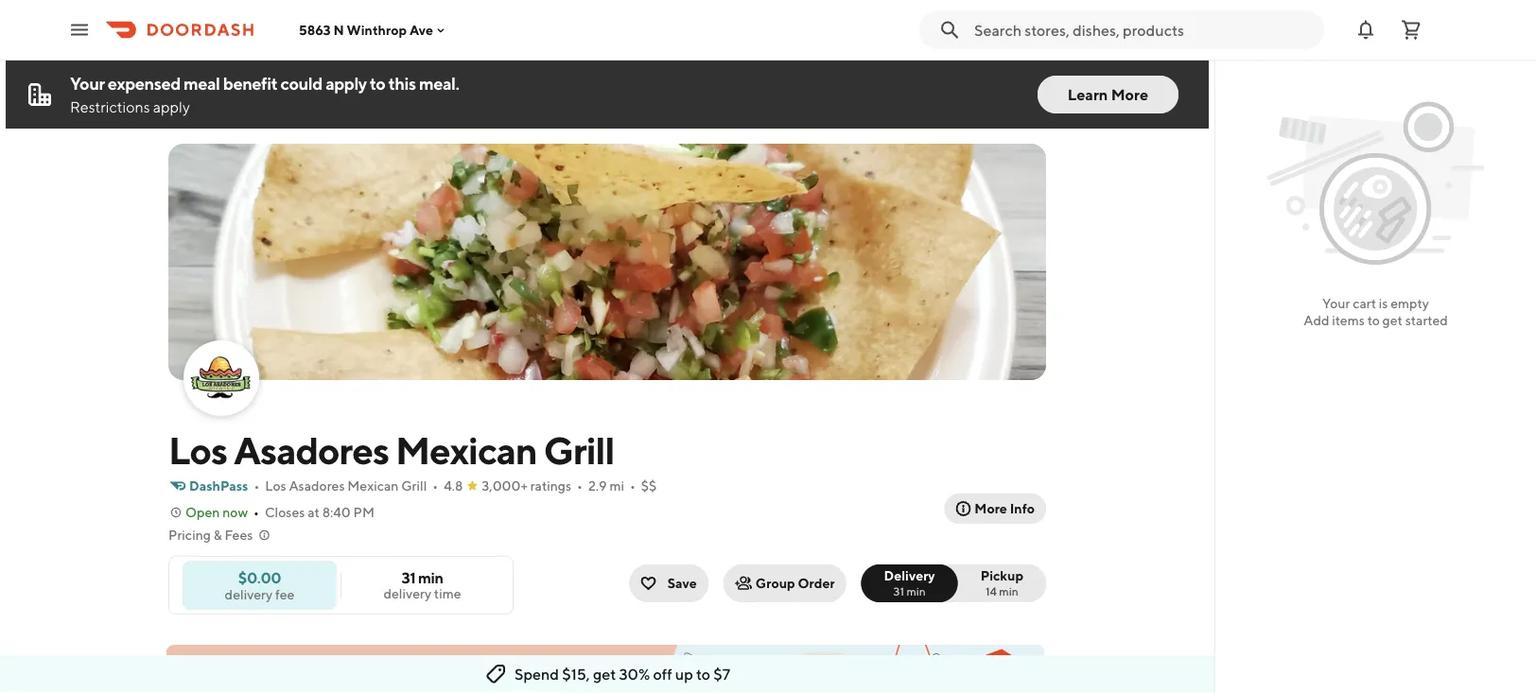 Task type: vqa. For each thing, say whether or not it's contained in the screenshot.
"2"
no



Task type: locate. For each thing, give the bounding box(es) containing it.
pricing & fees button
[[168, 526, 272, 545]]

your
[[70, 73, 105, 93], [1323, 296, 1351, 311]]

asadores up at
[[234, 428, 389, 473]]

0 horizontal spatial get
[[593, 666, 616, 684]]

mi
[[610, 478, 625, 494]]

to down cart
[[1368, 313, 1381, 328]]

pm
[[354, 505, 375, 520]]

los up dashpass at left
[[168, 428, 227, 473]]

grill up 2.9
[[544, 428, 614, 473]]

now
[[223, 505, 248, 520]]

to inside "your expensed meal benefit could apply to this meal. restrictions apply"
[[370, 73, 386, 93]]

mexican
[[396, 428, 537, 473], [348, 478, 399, 494]]

more inside 'button'
[[1112, 86, 1149, 104]]

• left 4.8
[[433, 478, 438, 494]]

delivery inside 31 min delivery time
[[384, 586, 432, 602]]

14
[[986, 585, 997, 598]]

1 vertical spatial apply
[[153, 98, 190, 116]]

pickup 14 min
[[981, 568, 1024, 598]]

31 min delivery time
[[384, 569, 461, 602]]

restrictions
[[70, 98, 150, 116]]

3,000+ ratings •
[[482, 478, 583, 494]]

0 vertical spatial grill
[[544, 428, 614, 473]]

your
[[371, 658, 405, 678]]

get right $15,
[[593, 666, 616, 684]]

1 vertical spatial los asadores mexican grill
[[265, 478, 427, 494]]

1 horizontal spatial los
[[265, 478, 286, 494]]

$15,
[[562, 666, 590, 684]]

1 vertical spatial more
[[975, 501, 1008, 517]]

0 horizontal spatial grill
[[401, 478, 427, 494]]

asadores
[[234, 428, 389, 473], [289, 478, 345, 494]]

more right learn
[[1112, 86, 1149, 104]]

min inside delivery 31 min
[[907, 585, 926, 598]]

meal.
[[419, 73, 459, 93]]

delivery 31 min
[[884, 568, 936, 598]]

1 vertical spatial to
[[1368, 313, 1381, 328]]

0 vertical spatial to
[[370, 73, 386, 93]]

1 horizontal spatial your
[[1323, 296, 1351, 311]]

min down pickup at right
[[1000, 585, 1019, 598]]

is
[[1380, 296, 1389, 311]]

5863 n winthrop ave
[[299, 22, 434, 38]]

los asadores mexican grill up 8:40
[[265, 478, 427, 494]]

los
[[168, 428, 227, 473], [265, 478, 286, 494]]

1 horizontal spatial get
[[1383, 313, 1403, 328]]

min up first
[[418, 569, 443, 587]]

delivery up minimum
[[260, 658, 319, 678]]

pricing & fees
[[168, 528, 253, 543]]

your up restrictions
[[70, 73, 105, 93]]

dashpass
[[189, 478, 248, 494]]

mexican up 4.8
[[396, 428, 537, 473]]

ave
[[410, 22, 434, 38]]

0 vertical spatial more
[[1112, 86, 1149, 104]]

• closes at 8:40 pm
[[254, 505, 375, 520]]

31 left time
[[402, 569, 416, 587]]

0 vertical spatial your
[[70, 73, 105, 93]]

los asadores mexican grill
[[168, 428, 614, 473], [265, 478, 427, 494]]

fees
[[225, 528, 253, 543]]

0 vertical spatial fee
[[275, 587, 295, 602]]

to left this
[[370, 73, 386, 93]]

1 horizontal spatial min
[[907, 585, 926, 598]]

info
[[1010, 501, 1035, 517]]

31 down delivery on the right bottom
[[894, 585, 905, 598]]

0 horizontal spatial 31
[[402, 569, 416, 587]]

delivery
[[384, 586, 432, 602], [225, 587, 273, 602], [260, 658, 319, 678]]

0 horizontal spatial fee
[[275, 587, 295, 602]]

0 horizontal spatial more
[[975, 501, 1008, 517]]

get down the is
[[1383, 313, 1403, 328]]

31 inside delivery 31 min
[[894, 585, 905, 598]]

ratings
[[531, 478, 572, 494]]

apply right could
[[326, 73, 367, 93]]

apply
[[326, 73, 367, 93], [153, 98, 190, 116]]

0 horizontal spatial apply
[[153, 98, 190, 116]]

apply down expensed
[[153, 98, 190, 116]]

los asadores mexican grill up pm
[[168, 428, 614, 473]]

1 horizontal spatial more
[[1112, 86, 1149, 104]]

grill
[[544, 428, 614, 473], [401, 478, 427, 494]]

spend $15, get 30% off up to $7
[[515, 666, 731, 684]]

empty
[[1391, 296, 1430, 311]]

up
[[675, 666, 693, 684]]

None radio
[[862, 565, 958, 603], [947, 565, 1047, 603], [862, 565, 958, 603], [947, 565, 1047, 603]]

• right now
[[254, 505, 259, 520]]

2 vertical spatial to
[[696, 666, 711, 684]]

fee left on
[[322, 658, 346, 678]]

31
[[402, 569, 416, 587], [894, 585, 905, 598]]

0 vertical spatial mexican
[[396, 428, 537, 473]]

more left info
[[975, 501, 1008, 517]]

1 vertical spatial los
[[265, 478, 286, 494]]

add
[[1304, 313, 1330, 328]]

&
[[214, 528, 222, 543]]

fee
[[275, 587, 295, 602], [322, 658, 346, 678]]

to inside your cart is empty add items to get started
[[1368, 313, 1381, 328]]

1 vertical spatial get
[[593, 666, 616, 684]]

asadores up • closes at 8:40 pm
[[289, 478, 345, 494]]

2 horizontal spatial to
[[1368, 313, 1381, 328]]

fee down closes
[[275, 587, 295, 602]]

•
[[254, 478, 260, 494], [433, 478, 438, 494], [577, 478, 583, 494], [630, 478, 636, 494], [254, 505, 259, 520]]

3,000+
[[482, 478, 528, 494]]

0 horizontal spatial to
[[370, 73, 386, 93]]

grill left 4.8
[[401, 478, 427, 494]]

0 vertical spatial asadores
[[234, 428, 389, 473]]

first
[[408, 658, 437, 678]]

$0.00 delivery fee
[[225, 569, 295, 602]]

0 horizontal spatial min
[[418, 569, 443, 587]]

more info
[[975, 501, 1035, 517]]

to left "$7"
[[696, 666, 711, 684]]

1 vertical spatial grill
[[401, 478, 427, 494]]

1 horizontal spatial to
[[696, 666, 711, 684]]

delivery down the fees
[[225, 587, 273, 602]]

your inside "your expensed meal benefit could apply to this meal. restrictions apply"
[[70, 73, 105, 93]]

n
[[334, 22, 344, 38]]

1 horizontal spatial fee
[[322, 658, 346, 678]]

2 horizontal spatial min
[[1000, 585, 1019, 598]]

1 horizontal spatial 31
[[894, 585, 905, 598]]

mexican up pm
[[348, 478, 399, 494]]

delivery
[[884, 568, 936, 584]]

your up items
[[1323, 296, 1351, 311]]

more
[[1112, 86, 1149, 104], [975, 501, 1008, 517]]

min inside pickup 14 min
[[1000, 585, 1019, 598]]

5863 n winthrop ave button
[[299, 22, 449, 38]]

delivery left time
[[384, 586, 432, 602]]

0 horizontal spatial los
[[168, 428, 227, 473]]

Store search: begin typing to search for stores available on DoorDash text field
[[975, 19, 1314, 40]]

min
[[418, 569, 443, 587], [907, 585, 926, 598], [1000, 585, 1019, 598]]

to for apply
[[370, 73, 386, 93]]

min down delivery on the right bottom
[[907, 585, 926, 598]]

1 vertical spatial fee
[[322, 658, 346, 678]]

get
[[1383, 313, 1403, 328], [593, 666, 616, 684]]

0 vertical spatial apply
[[326, 73, 367, 93]]

0 vertical spatial get
[[1383, 313, 1403, 328]]

0 horizontal spatial your
[[70, 73, 105, 93]]

order
[[798, 576, 835, 591]]

required.
[[317, 680, 385, 694]]

open
[[185, 505, 220, 520]]

enjoy
[[178, 658, 221, 678]]

los asadores mexican grill image
[[168, 144, 1047, 380], [185, 343, 257, 414]]

to
[[370, 73, 386, 93], [1368, 313, 1381, 328], [696, 666, 711, 684]]

your inside your cart is empty add items to get started
[[1323, 296, 1351, 311]]

meal
[[184, 73, 220, 93]]

items
[[1333, 313, 1365, 328]]

1 vertical spatial your
[[1323, 296, 1351, 311]]

los up closes
[[265, 478, 286, 494]]



Task type: describe. For each thing, give the bounding box(es) containing it.
order,
[[440, 658, 484, 678]]

learn
[[1068, 86, 1109, 104]]

$0
[[235, 658, 257, 678]]

your cart is empty add items to get started
[[1304, 296, 1449, 328]]

your for cart
[[1323, 296, 1351, 311]]

0 vertical spatial los asadores mexican grill
[[168, 428, 614, 473]]

cart
[[1353, 296, 1377, 311]]

on
[[349, 658, 368, 678]]

1 horizontal spatial apply
[[326, 73, 367, 93]]

more inside "button"
[[975, 501, 1008, 517]]

more info button
[[945, 494, 1047, 524]]

at
[[308, 505, 320, 520]]

delivery inside enjoy a $0 delivery fee on your first order, $5 subtotal minimum required.
[[260, 658, 319, 678]]

time
[[434, 586, 461, 602]]

to for items
[[1368, 313, 1381, 328]]

to for up
[[696, 666, 711, 684]]

$7
[[714, 666, 731, 684]]

winthrop
[[347, 22, 407, 38]]

1 vertical spatial asadores
[[289, 478, 345, 494]]

min for pickup
[[1000, 585, 1019, 598]]

your expensed meal benefit could apply to this meal. restrictions apply
[[70, 73, 459, 116]]

enjoy a $0 delivery fee on your first order, $5 subtotal minimum required.
[[178, 658, 507, 694]]

group order button
[[724, 565, 847, 603]]

min for delivery
[[907, 585, 926, 598]]

benefit
[[223, 73, 278, 93]]

your for expensed
[[70, 73, 105, 93]]

open menu image
[[68, 18, 91, 41]]

0 vertical spatial los
[[168, 428, 227, 473]]

4.8
[[444, 478, 463, 494]]

fee inside $0.00 delivery fee
[[275, 587, 295, 602]]

30%
[[619, 666, 650, 684]]

$0.00
[[238, 569, 281, 587]]

8:40
[[322, 505, 351, 520]]

pricing
[[168, 528, 211, 543]]

2.9
[[589, 478, 607, 494]]

learn more button
[[1038, 76, 1179, 114]]

pickup
[[981, 568, 1024, 584]]

delivery inside $0.00 delivery fee
[[225, 587, 273, 602]]

group order
[[756, 576, 835, 591]]

notification bell image
[[1355, 18, 1378, 41]]

subtotal
[[178, 680, 240, 694]]

• left 2.9
[[577, 478, 583, 494]]

could
[[281, 73, 323, 93]]

dashpass •
[[189, 478, 260, 494]]

2.9 mi • $$
[[589, 478, 657, 494]]

minimum
[[243, 680, 314, 694]]

open now
[[185, 505, 248, 520]]

31 inside 31 min delivery time
[[402, 569, 416, 587]]

off
[[653, 666, 672, 684]]

fee inside enjoy a $0 delivery fee on your first order, $5 subtotal minimum required.
[[322, 658, 346, 678]]

get inside your cart is empty add items to get started
[[1383, 313, 1403, 328]]

spend
[[515, 666, 559, 684]]

$5
[[487, 658, 507, 678]]

learn more
[[1068, 86, 1149, 104]]

save
[[668, 576, 697, 591]]

• right mi
[[630, 478, 636, 494]]

5863
[[299, 22, 331, 38]]

started
[[1406, 313, 1449, 328]]

expensed
[[108, 73, 181, 93]]

save button
[[630, 565, 709, 603]]

$$
[[641, 478, 657, 494]]

0 items, open order cart image
[[1401, 18, 1423, 41]]

• right dashpass at left
[[254, 478, 260, 494]]

1 vertical spatial mexican
[[348, 478, 399, 494]]

group
[[756, 576, 796, 591]]

1 horizontal spatial grill
[[544, 428, 614, 473]]

this
[[389, 73, 416, 93]]

closes
[[265, 505, 305, 520]]

min inside 31 min delivery time
[[418, 569, 443, 587]]

a
[[224, 658, 232, 678]]

order methods option group
[[862, 565, 1047, 603]]



